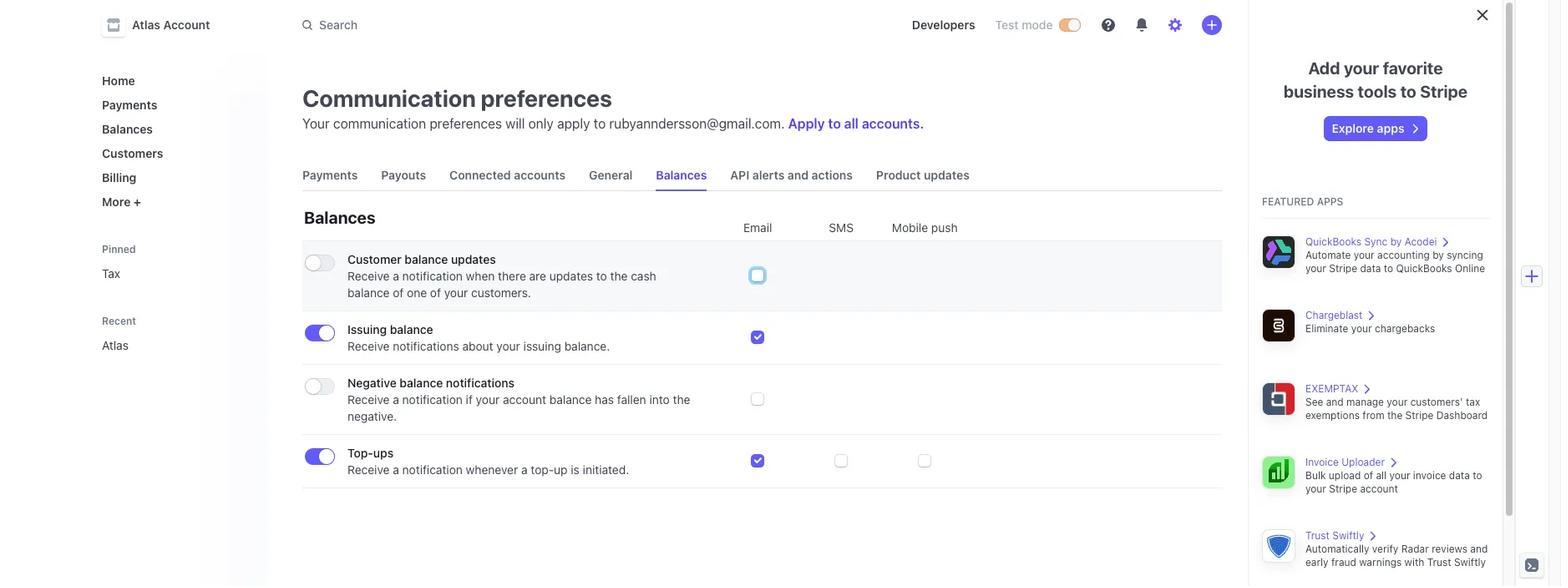 Task type: describe. For each thing, give the bounding box(es) containing it.
1 vertical spatial preferences
[[430, 116, 502, 131]]

settings image
[[1168, 18, 1182, 32]]

communication
[[333, 116, 426, 131]]

more +
[[102, 195, 141, 209]]

to right the apply
[[594, 116, 606, 131]]

pinned
[[102, 243, 136, 256]]

1 vertical spatial balances link
[[649, 160, 714, 190]]

your inside see and manage your customers' tax exemptions from the stripe dashboard
[[1387, 396, 1408, 409]]

invoice
[[1413, 470, 1447, 482]]

quickbooks sync by acodei
[[1306, 236, 1437, 248]]

of inside bulk upload of all your invoice data to your stripe account
[[1364, 470, 1374, 482]]

negative balance notifications receive a notification if your account balance has fallen into the negative.
[[348, 376, 690, 424]]

0 horizontal spatial of
[[393, 286, 404, 300]]

product updates
[[876, 168, 970, 182]]

your down quickbooks sync by acodei
[[1354, 249, 1375, 261]]

negative.
[[348, 409, 397, 424]]

0 horizontal spatial trust
[[1306, 530, 1330, 542]]

chargeblast image
[[1262, 309, 1296, 343]]

notifications inside issuing balance receive notifications about your issuing balance.
[[393, 339, 459, 353]]

a inside negative balance notifications receive a notification if your account balance has fallen into the negative.
[[393, 393, 399, 407]]

payments inside core navigation links element
[[102, 98, 157, 112]]

api alerts and actions link
[[724, 160, 860, 190]]

developers
[[912, 18, 975, 32]]

home link
[[95, 67, 256, 94]]

customers link
[[95, 140, 256, 167]]

account
[[163, 18, 210, 32]]

will
[[506, 116, 525, 131]]

atlas account button
[[102, 13, 227, 37]]

to inside bulk upload of all your invoice data to your stripe account
[[1473, 470, 1483, 482]]

eliminate
[[1306, 322, 1349, 335]]

balances inside core navigation links element
[[102, 122, 153, 136]]

tax
[[1466, 396, 1481, 409]]

explore apps link
[[1325, 117, 1427, 140]]

radar
[[1402, 543, 1429, 556]]

1 horizontal spatial payments
[[302, 168, 358, 182]]

to inside customer balance updates receive a notification when there are updates to the cash balance of one of your customers.
[[596, 269, 607, 283]]

automatically
[[1306, 543, 1370, 556]]

api
[[730, 168, 750, 182]]

invoice
[[1306, 456, 1339, 469]]

push
[[931, 221, 958, 235]]

0 horizontal spatial by
[[1391, 236, 1402, 248]]

actions
[[812, 168, 853, 182]]

swiftly inside automatically verify radar reviews and early fraud warnings with trust swiftly
[[1454, 556, 1486, 569]]

is
[[571, 463, 580, 477]]

warnings
[[1359, 556, 1402, 569]]

cash
[[631, 269, 656, 283]]

dashboard
[[1437, 409, 1488, 422]]

tools
[[1358, 82, 1397, 101]]

test
[[995, 18, 1019, 32]]

customers.
[[471, 286, 531, 300]]

atlas link
[[95, 332, 232, 359]]

1 horizontal spatial updates
[[550, 269, 593, 283]]

issuing
[[524, 339, 561, 353]]

atlas account
[[132, 18, 210, 32]]

apps
[[1377, 121, 1405, 135]]

chargeblast
[[1306, 309, 1363, 322]]

and inside see and manage your customers' tax exemptions from the stripe dashboard
[[1326, 396, 1344, 409]]

tax link
[[95, 260, 256, 287]]

quickbooks sync by acodei image
[[1262, 236, 1296, 269]]

featured
[[1262, 195, 1314, 208]]

alerts
[[753, 168, 785, 182]]

data inside bulk upload of all your invoice data to your stripe account
[[1449, 470, 1470, 482]]

by inside automate your accounting by syncing your stripe data to quickbooks online
[[1433, 249, 1444, 261]]

account inside negative balance notifications receive a notification if your account balance has fallen into the negative.
[[503, 393, 546, 407]]

rubyanndersson@gmail.com.
[[609, 116, 785, 131]]

the inside see and manage your customers' tax exemptions from the stripe dashboard
[[1388, 409, 1403, 422]]

top-ups receive a notification whenever a top-up is initiated.
[[348, 446, 629, 477]]

atlas for atlas account
[[132, 18, 160, 32]]

accounting
[[1378, 249, 1430, 261]]

notification for updates
[[402, 269, 463, 283]]

ups
[[373, 446, 394, 460]]

reviews
[[1432, 543, 1468, 556]]

recent navigation links element
[[85, 307, 269, 359]]

issuing
[[348, 322, 387, 337]]

online
[[1455, 262, 1485, 275]]

Search text field
[[292, 10, 764, 41]]

0 horizontal spatial updates
[[451, 252, 496, 267]]

about
[[462, 339, 493, 353]]

payouts link
[[375, 160, 433, 190]]

fallen
[[617, 393, 646, 407]]

uploader
[[1342, 456, 1385, 469]]

product updates link
[[870, 160, 976, 190]]

connected accounts link
[[443, 160, 572, 190]]

see
[[1306, 396, 1324, 409]]

apply
[[788, 116, 825, 131]]

core navigation links element
[[95, 67, 256, 216]]

balance for issuing
[[390, 322, 433, 337]]

communication preferences your communication preferences will only apply to rubyanndersson@gmail.com. apply to all accounts.
[[302, 84, 924, 131]]

business
[[1284, 82, 1354, 101]]

stripe inside bulk upload of all your invoice data to your stripe account
[[1329, 483, 1358, 495]]

home
[[102, 74, 135, 88]]

trust swiftly image
[[1262, 530, 1296, 563]]

your down automate
[[1306, 262, 1327, 275]]

acodei
[[1405, 236, 1437, 248]]

atlas for atlas
[[102, 338, 129, 353]]

into
[[650, 393, 670, 407]]

when
[[466, 269, 495, 283]]

there
[[498, 269, 526, 283]]

balance for negative
[[400, 376, 443, 390]]

top-
[[348, 446, 373, 460]]

apps
[[1317, 195, 1344, 208]]

a inside customer balance updates receive a notification when there are updates to the cash balance of one of your customers.
[[393, 269, 399, 283]]

trust swiftly
[[1306, 530, 1365, 542]]

negative
[[348, 376, 397, 390]]

+
[[134, 195, 141, 209]]

general
[[589, 168, 633, 182]]

quickbooks inside automate your accounting by syncing your stripe data to quickbooks online
[[1396, 262, 1452, 275]]

notifications inside negative balance notifications receive a notification if your account balance has fallen into the negative.
[[446, 376, 515, 390]]



Task type: vqa. For each thing, say whether or not it's contained in the screenshot.
bottom Payments link
yes



Task type: locate. For each thing, give the bounding box(es) containing it.
early
[[1306, 556, 1329, 569]]

3 notification from the top
[[402, 463, 463, 477]]

exemptions
[[1306, 409, 1360, 422]]

payments down your
[[302, 168, 358, 182]]

and right reviews
[[1471, 543, 1488, 556]]

more
[[102, 195, 131, 209]]

1 horizontal spatial balances link
[[649, 160, 714, 190]]

to left cash
[[596, 269, 607, 283]]

0 horizontal spatial payments
[[102, 98, 157, 112]]

receive down top-
[[348, 463, 390, 477]]

notification for notifications
[[402, 393, 463, 407]]

fraud
[[1332, 556, 1357, 569]]

bulk upload of all your invoice data to your stripe account
[[1306, 470, 1483, 495]]

data down quickbooks sync by acodei
[[1360, 262, 1381, 275]]

trust down reviews
[[1427, 556, 1452, 569]]

1 vertical spatial trust
[[1427, 556, 1452, 569]]

1 horizontal spatial quickbooks
[[1396, 262, 1452, 275]]

of left one at the left
[[393, 286, 404, 300]]

payments down "home"
[[102, 98, 157, 112]]

tab list containing payments
[[296, 160, 1222, 191]]

1 vertical spatial quickbooks
[[1396, 262, 1452, 275]]

balances link down the home link
[[95, 115, 256, 143]]

1 vertical spatial data
[[1449, 470, 1470, 482]]

2 horizontal spatial balances
[[656, 168, 707, 182]]

receive down negative
[[348, 393, 390, 407]]

updates right are
[[550, 269, 593, 283]]

1 horizontal spatial all
[[1376, 470, 1387, 482]]

all left the accounts.
[[844, 116, 859, 131]]

sms
[[829, 221, 854, 235]]

3 receive from the top
[[348, 393, 390, 407]]

notification
[[402, 269, 463, 283], [402, 393, 463, 407], [402, 463, 463, 477]]

1 horizontal spatial data
[[1449, 470, 1470, 482]]

your down bulk on the bottom
[[1306, 483, 1327, 495]]

1 horizontal spatial account
[[1360, 483, 1398, 495]]

2 vertical spatial the
[[1388, 409, 1403, 422]]

receive down issuing
[[348, 339, 390, 353]]

0 horizontal spatial swiftly
[[1333, 530, 1365, 542]]

0 vertical spatial account
[[503, 393, 546, 407]]

add
[[1309, 58, 1340, 78]]

2 vertical spatial notification
[[402, 463, 463, 477]]

has
[[595, 393, 614, 407]]

trust
[[1306, 530, 1330, 542], [1427, 556, 1452, 569]]

to right apply
[[828, 116, 841, 131]]

general link
[[582, 160, 639, 190]]

0 horizontal spatial balances link
[[95, 115, 256, 143]]

issuing balance receive notifications about your issuing balance.
[[348, 322, 610, 353]]

sync
[[1365, 236, 1388, 248]]

swiftly up automatically
[[1333, 530, 1365, 542]]

0 horizontal spatial data
[[1360, 262, 1381, 275]]

upload
[[1329, 470, 1361, 482]]

to right invoice
[[1473, 470, 1483, 482]]

account inside bulk upload of all your invoice data to your stripe account
[[1360, 483, 1398, 495]]

receive
[[348, 269, 390, 283], [348, 339, 390, 353], [348, 393, 390, 407], [348, 463, 390, 477]]

by
[[1391, 236, 1402, 248], [1433, 249, 1444, 261]]

connected accounts
[[450, 168, 566, 182]]

recent
[[102, 315, 136, 327]]

apply
[[557, 116, 590, 131]]

stripe down customers'
[[1406, 409, 1434, 422]]

all inside bulk upload of all your invoice data to your stripe account
[[1376, 470, 1387, 482]]

balance down one at the left
[[390, 322, 433, 337]]

all down uploader on the right
[[1376, 470, 1387, 482]]

0 horizontal spatial the
[[610, 269, 628, 283]]

your
[[302, 116, 330, 131]]

to down favorite
[[1401, 82, 1417, 101]]

stripe down favorite
[[1420, 82, 1468, 101]]

pinned navigation links element
[[95, 236, 259, 287]]

favorite
[[1383, 58, 1443, 78]]

0 vertical spatial by
[[1391, 236, 1402, 248]]

0 vertical spatial and
[[788, 168, 809, 182]]

0 vertical spatial quickbooks
[[1306, 236, 1362, 248]]

0 vertical spatial payments link
[[95, 91, 256, 119]]

whenever
[[466, 463, 518, 477]]

notification inside customer balance updates receive a notification when there are updates to the cash balance of one of your customers.
[[402, 269, 463, 283]]

notifications up if
[[446, 376, 515, 390]]

atlas inside recent navigation links element
[[102, 338, 129, 353]]

invoice uploader image
[[1262, 456, 1296, 490]]

preferences
[[481, 84, 612, 112], [430, 116, 502, 131]]

developers link
[[905, 12, 982, 38]]

with
[[1405, 556, 1425, 569]]

search
[[319, 18, 358, 32]]

your down chargeblast
[[1351, 322, 1372, 335]]

payments link up customers link
[[95, 91, 256, 119]]

the
[[610, 269, 628, 283], [673, 393, 690, 407], [1388, 409, 1403, 422]]

your left invoice
[[1390, 470, 1411, 482]]

a
[[393, 269, 399, 283], [393, 393, 399, 407], [393, 463, 399, 477], [521, 463, 528, 477]]

stripe down upload
[[1329, 483, 1358, 495]]

swiftly down reviews
[[1454, 556, 1486, 569]]

bulk
[[1306, 470, 1326, 482]]

quickbooks up automate
[[1306, 236, 1362, 248]]

customer
[[348, 252, 402, 267]]

0 horizontal spatial quickbooks
[[1306, 236, 1362, 248]]

1 vertical spatial atlas
[[102, 338, 129, 353]]

receive inside negative balance notifications receive a notification if your account balance has fallen into the negative.
[[348, 393, 390, 407]]

atlas down recent
[[102, 338, 129, 353]]

0 vertical spatial the
[[610, 269, 628, 283]]

1 vertical spatial notifications
[[446, 376, 515, 390]]

0 horizontal spatial and
[[788, 168, 809, 182]]

0 vertical spatial balances
[[102, 122, 153, 136]]

0 vertical spatial preferences
[[481, 84, 612, 112]]

payouts
[[381, 168, 426, 182]]

preferences up only
[[481, 84, 612, 112]]

balances
[[102, 122, 153, 136], [656, 168, 707, 182], [304, 208, 376, 227]]

notification inside negative balance notifications receive a notification if your account balance has fallen into the negative.
[[402, 393, 463, 407]]

by up accounting
[[1391, 236, 1402, 248]]

0 horizontal spatial payments link
[[95, 91, 256, 119]]

atlas
[[132, 18, 160, 32], [102, 338, 129, 353]]

your inside negative balance notifications receive a notification if your account balance has fallen into the negative.
[[476, 393, 500, 407]]

apply to all accounts. button
[[788, 116, 924, 131]]

0 vertical spatial updates
[[924, 168, 970, 182]]

customer balance updates receive a notification when there are updates to the cash balance of one of your customers.
[[348, 252, 656, 300]]

stripe down automate
[[1329, 262, 1358, 275]]

1 vertical spatial and
[[1326, 396, 1344, 409]]

payments link
[[95, 91, 256, 119], [296, 160, 365, 190]]

eliminate your chargebacks
[[1306, 322, 1435, 335]]

your up tools
[[1344, 58, 1379, 78]]

and right alerts
[[788, 168, 809, 182]]

1 vertical spatial notification
[[402, 393, 463, 407]]

1 horizontal spatial atlas
[[132, 18, 160, 32]]

a left top-
[[521, 463, 528, 477]]

quickbooks down accounting
[[1396, 262, 1452, 275]]

1 vertical spatial all
[[1376, 470, 1387, 482]]

1 vertical spatial swiftly
[[1454, 556, 1486, 569]]

pin to navigation image
[[241, 339, 254, 352]]

the inside customer balance updates receive a notification when there are updates to the cash balance of one of your customers.
[[610, 269, 628, 283]]

a up the negative.
[[393, 393, 399, 407]]

mobile
[[892, 221, 928, 235]]

your inside add your favorite business tools to stripe
[[1344, 58, 1379, 78]]

account down uploader on the right
[[1360, 483, 1398, 495]]

tab list
[[296, 160, 1222, 191]]

all inside "communication preferences your communication preferences will only apply to rubyanndersson@gmail.com. apply to all accounts."
[[844, 116, 859, 131]]

1 horizontal spatial the
[[673, 393, 690, 407]]

updates up when
[[451, 252, 496, 267]]

one
[[407, 286, 427, 300]]

trust up automatically
[[1306, 530, 1330, 542]]

are
[[529, 269, 546, 283]]

notification up one at the left
[[402, 269, 463, 283]]

0 vertical spatial payments
[[102, 98, 157, 112]]

balances up customers
[[102, 122, 153, 136]]

receive inside customer balance updates receive a notification when there are updates to the cash balance of one of your customers.
[[348, 269, 390, 283]]

balance right negative
[[400, 376, 443, 390]]

exemptax image
[[1262, 383, 1296, 416]]

a down customer
[[393, 269, 399, 283]]

see and manage your customers' tax exemptions from the stripe dashboard
[[1306, 396, 1488, 422]]

the right into
[[673, 393, 690, 407]]

1 horizontal spatial swiftly
[[1454, 556, 1486, 569]]

your
[[1344, 58, 1379, 78], [1354, 249, 1375, 261], [1306, 262, 1327, 275], [444, 286, 468, 300], [1351, 322, 1372, 335], [497, 339, 520, 353], [476, 393, 500, 407], [1387, 396, 1408, 409], [1390, 470, 1411, 482], [1306, 483, 1327, 495]]

communication
[[302, 84, 476, 112]]

1 vertical spatial payments
[[302, 168, 358, 182]]

only
[[528, 116, 554, 131]]

stripe inside automate your accounting by syncing your stripe data to quickbooks online
[[1329, 262, 1358, 275]]

notifications
[[393, 339, 459, 353], [446, 376, 515, 390]]

0 horizontal spatial account
[[503, 393, 546, 407]]

4 receive from the top
[[348, 463, 390, 477]]

if
[[466, 393, 473, 407]]

1 horizontal spatial trust
[[1427, 556, 1452, 569]]

balance down customer
[[348, 286, 390, 300]]

1 horizontal spatial payments link
[[296, 160, 365, 190]]

2 horizontal spatial and
[[1471, 543, 1488, 556]]

0 vertical spatial balances link
[[95, 115, 256, 143]]

2 vertical spatial and
[[1471, 543, 1488, 556]]

updates right product
[[924, 168, 970, 182]]

0 horizontal spatial atlas
[[102, 338, 129, 353]]

of right one at the left
[[430, 286, 441, 300]]

automatically verify radar reviews and early fraud warnings with trust swiftly
[[1306, 543, 1488, 569]]

0 vertical spatial atlas
[[132, 18, 160, 32]]

add your favorite business tools to stripe
[[1284, 58, 1468, 101]]

2 vertical spatial balances
[[304, 208, 376, 227]]

1 vertical spatial balances
[[656, 168, 707, 182]]

2 horizontal spatial of
[[1364, 470, 1374, 482]]

trust inside automatically verify radar reviews and early fraud warnings with trust swiftly
[[1427, 556, 1452, 569]]

1 horizontal spatial balances
[[304, 208, 376, 227]]

1 receive from the top
[[348, 269, 390, 283]]

1 notification from the top
[[402, 269, 463, 283]]

syncing
[[1447, 249, 1484, 261]]

automate your accounting by syncing your stripe data to quickbooks online
[[1306, 249, 1485, 275]]

2 vertical spatial updates
[[550, 269, 593, 283]]

balances link
[[95, 115, 256, 143], [649, 160, 714, 190]]

test mode
[[995, 18, 1053, 32]]

mobile push
[[892, 221, 958, 235]]

and
[[788, 168, 809, 182], [1326, 396, 1344, 409], [1471, 543, 1488, 556]]

0 vertical spatial notifications
[[393, 339, 459, 353]]

balances down the rubyanndersson@gmail.com.
[[656, 168, 707, 182]]

your inside customer balance updates receive a notification when there are updates to the cash balance of one of your customers.
[[444, 286, 468, 300]]

your inside issuing balance receive notifications about your issuing balance.
[[497, 339, 520, 353]]

1 vertical spatial the
[[673, 393, 690, 407]]

1 horizontal spatial by
[[1433, 249, 1444, 261]]

updates inside product updates link
[[924, 168, 970, 182]]

receive inside issuing balance receive notifications about your issuing balance.
[[348, 339, 390, 353]]

receive down customer
[[348, 269, 390, 283]]

notification left if
[[402, 393, 463, 407]]

notifications left about
[[393, 339, 459, 353]]

api alerts and actions
[[730, 168, 853, 182]]

0 vertical spatial all
[[844, 116, 859, 131]]

0 vertical spatial trust
[[1306, 530, 1330, 542]]

data right invoice
[[1449, 470, 1470, 482]]

accounts
[[514, 168, 566, 182]]

and up exemptions
[[1326, 396, 1344, 409]]

2 horizontal spatial updates
[[924, 168, 970, 182]]

balance up one at the left
[[405, 252, 448, 267]]

1 horizontal spatial of
[[430, 286, 441, 300]]

balance left "has"
[[550, 393, 592, 407]]

help image
[[1102, 18, 1115, 32]]

atlas inside button
[[132, 18, 160, 32]]

a down ups
[[393, 463, 399, 477]]

1 vertical spatial payments link
[[296, 160, 365, 190]]

balance inside issuing balance receive notifications about your issuing balance.
[[390, 322, 433, 337]]

by down acodei
[[1433, 249, 1444, 261]]

0 vertical spatial notification
[[402, 269, 463, 283]]

payments link down your
[[296, 160, 365, 190]]

data inside automate your accounting by syncing your stripe data to quickbooks online
[[1360, 262, 1381, 275]]

2 notification from the top
[[402, 393, 463, 407]]

notification left whenever
[[402, 463, 463, 477]]

top-
[[531, 463, 554, 477]]

explore
[[1332, 121, 1374, 135]]

balances up customer
[[304, 208, 376, 227]]

automate
[[1306, 249, 1351, 261]]

your right if
[[476, 393, 500, 407]]

0 vertical spatial data
[[1360, 262, 1381, 275]]

receive inside 'top-ups receive a notification whenever a top-up is initiated.'
[[348, 463, 390, 477]]

all
[[844, 116, 859, 131], [1376, 470, 1387, 482]]

featured apps
[[1262, 195, 1344, 208]]

1 vertical spatial by
[[1433, 249, 1444, 261]]

explore apps
[[1332, 121, 1405, 135]]

Search search field
[[292, 10, 764, 41]]

2 horizontal spatial the
[[1388, 409, 1403, 422]]

to down accounting
[[1384, 262, 1394, 275]]

your right about
[[497, 339, 520, 353]]

of down uploader on the right
[[1364, 470, 1374, 482]]

your down when
[[444, 286, 468, 300]]

stripe inside see and manage your customers' tax exemptions from the stripe dashboard
[[1406, 409, 1434, 422]]

balances link down the rubyanndersson@gmail.com.
[[649, 160, 714, 190]]

0 horizontal spatial balances
[[102, 122, 153, 136]]

atlas left account
[[132, 18, 160, 32]]

1 vertical spatial account
[[1360, 483, 1398, 495]]

your right manage
[[1387, 396, 1408, 409]]

email
[[744, 221, 772, 235]]

notification inside 'top-ups receive a notification whenever a top-up is initiated.'
[[402, 463, 463, 477]]

1 horizontal spatial and
[[1326, 396, 1344, 409]]

0 vertical spatial swiftly
[[1333, 530, 1365, 542]]

to inside add your favorite business tools to stripe
[[1401, 82, 1417, 101]]

to inside automate your accounting by syncing your stripe data to quickbooks online
[[1384, 262, 1394, 275]]

balance
[[405, 252, 448, 267], [348, 286, 390, 300], [390, 322, 433, 337], [400, 376, 443, 390], [550, 393, 592, 407]]

preferences left will
[[430, 116, 502, 131]]

initiated.
[[583, 463, 629, 477]]

the left cash
[[610, 269, 628, 283]]

balance for customer
[[405, 252, 448, 267]]

2 receive from the top
[[348, 339, 390, 353]]

1 vertical spatial updates
[[451, 252, 496, 267]]

0 horizontal spatial all
[[844, 116, 859, 131]]

stripe inside add your favorite business tools to stripe
[[1420, 82, 1468, 101]]

and inside automatically verify radar reviews and early fraud warnings with trust swiftly
[[1471, 543, 1488, 556]]

customers
[[102, 146, 163, 160]]

to
[[1401, 82, 1417, 101], [594, 116, 606, 131], [828, 116, 841, 131], [1384, 262, 1394, 275], [596, 269, 607, 283], [1473, 470, 1483, 482]]

the right from
[[1388, 409, 1403, 422]]

verify
[[1372, 543, 1399, 556]]

account right if
[[503, 393, 546, 407]]

the inside negative balance notifications receive a notification if your account balance has fallen into the negative.
[[673, 393, 690, 407]]



